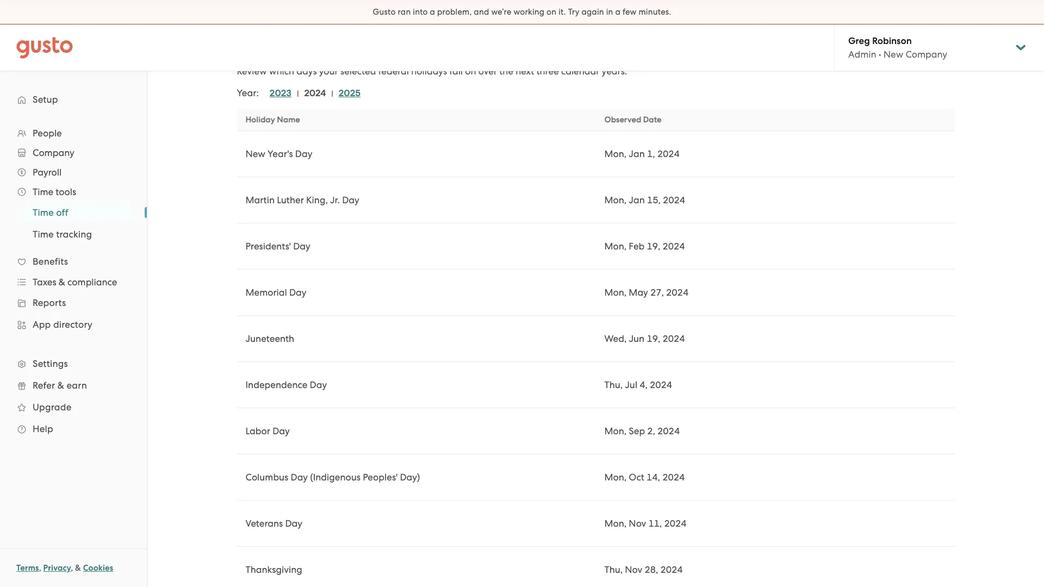 Task type: describe. For each thing, give the bounding box(es) containing it.
2024 for mon, feb 19, 2024
[[663, 241, 685, 252]]

years.
[[602, 66, 627, 77]]

feb
[[629, 241, 645, 252]]

28,
[[645, 565, 658, 575]]

privacy
[[43, 563, 71, 573]]

payroll button
[[11, 163, 136, 182]]

2024 for wed, jun 19, 2024
[[663, 333, 685, 344]]

help link
[[11, 419, 136, 439]]

refer
[[33, 380, 55, 391]]

14,
[[647, 472, 660, 483]]

day right "year's"
[[295, 148, 312, 159]]

taxes & compliance
[[33, 277, 117, 288]]

memorial day
[[246, 287, 307, 298]]

new year's day
[[246, 148, 312, 159]]

columbus day (indigenous peoples' day)
[[246, 472, 420, 483]]

people button
[[11, 123, 136, 143]]

4,
[[640, 380, 648, 391]]

taxes & compliance button
[[11, 272, 136, 292]]

admin
[[848, 49, 877, 60]]

mon, for mon, jan 15, 2024
[[605, 195, 627, 206]]

working
[[514, 7, 545, 17]]

2025
[[339, 88, 361, 99]]

mon, oct 14, 2024
[[605, 472, 685, 483]]

time for time tools
[[33, 187, 53, 197]]

app directory
[[33, 319, 92, 330]]

try
[[568, 7, 580, 17]]

day for memorial
[[289, 287, 307, 298]]

presidents'
[[246, 241, 291, 252]]

labor day
[[246, 426, 290, 437]]

selected
[[340, 66, 376, 77]]

terms link
[[16, 563, 39, 573]]

time for time tracking
[[33, 229, 54, 240]]

mon, for mon, feb 19, 2024
[[605, 241, 627, 252]]

2 a from the left
[[615, 7, 621, 17]]

martin
[[246, 195, 275, 206]]

jul
[[625, 380, 638, 391]]

jan for 1,
[[629, 148, 645, 159]]

veterans
[[246, 518, 283, 529]]

15,
[[647, 195, 661, 206]]

veterans day
[[246, 518, 302, 529]]

martin luther king, jr. day
[[246, 195, 359, 206]]

your
[[319, 66, 338, 77]]

day for labor
[[273, 426, 290, 437]]

2024 for mon, may 27, 2024
[[666, 287, 689, 298]]

time tracking link
[[20, 225, 136, 244]]

day for independence
[[310, 380, 327, 391]]

year:
[[237, 88, 259, 98]]

time tools
[[33, 187, 76, 197]]

help
[[33, 424, 53, 435]]

2024 for mon, sep 2, 2024
[[658, 426, 680, 437]]

minutes.
[[639, 7, 671, 17]]

1 , from the left
[[39, 563, 41, 573]]

observed
[[605, 115, 641, 125]]

company inside "dropdown button"
[[33, 147, 74, 158]]

time off
[[33, 207, 68, 218]]

on for fall
[[465, 66, 476, 77]]

company inside greg robinson admin • new company
[[906, 49, 948, 60]]

mon, for mon, oct 14, 2024
[[605, 472, 627, 483]]

nov for mon,
[[629, 518, 646, 529]]

2 , from the left
[[71, 563, 73, 573]]

wed, jun 19, 2024
[[605, 333, 685, 344]]

taxes
[[33, 277, 56, 288]]

presidents' day
[[246, 241, 310, 252]]

mon, for mon, nov 11, 2024
[[605, 518, 627, 529]]

list containing 2023
[[259, 87, 366, 100]]

thu, for thu, nov 28, 2024
[[605, 565, 623, 575]]

gusto
[[373, 7, 396, 17]]

2025 button
[[339, 87, 361, 100]]

home image
[[16, 37, 73, 58]]

day right jr. at top left
[[342, 195, 359, 206]]

day for columbus
[[291, 472, 308, 483]]

the
[[499, 66, 513, 77]]

holiday
[[246, 115, 275, 125]]

holiday name
[[246, 115, 300, 125]]

calendar
[[561, 66, 600, 77]]

mon, may 27, 2024
[[605, 287, 689, 298]]

benefits link
[[11, 252, 136, 271]]

nov for thu,
[[625, 565, 643, 575]]

and
[[474, 7, 489, 17]]

which
[[269, 66, 294, 77]]

cookies button
[[83, 562, 113, 575]]

day for veterans
[[285, 518, 302, 529]]

earn
[[67, 380, 87, 391]]

again
[[582, 7, 604, 17]]

terms , privacy , & cookies
[[16, 563, 113, 573]]

thu, jul 4, 2024
[[605, 380, 672, 391]]

reports
[[33, 298, 66, 308]]

observed date
[[605, 115, 662, 125]]

wed,
[[605, 333, 627, 344]]

thu, for thu, jul 4, 2024
[[605, 380, 623, 391]]

date
[[643, 115, 662, 125]]

cookies
[[83, 563, 113, 573]]

mon, jan 1, 2024
[[605, 148, 680, 159]]

list containing people
[[0, 123, 147, 440]]

19, for jun
[[647, 333, 660, 344]]

review which days your selected federal holidays fall on over the next three calendar years.
[[237, 66, 627, 77]]

0 horizontal spatial new
[[246, 148, 265, 159]]

27,
[[651, 287, 664, 298]]

company button
[[11, 143, 136, 163]]

2024 for mon, jan 1, 2024
[[657, 148, 680, 159]]

2024 for thu, nov 28, 2024
[[661, 565, 683, 575]]

mon, nov 11, 2024
[[605, 518, 687, 529]]

11,
[[649, 518, 662, 529]]

tools
[[56, 187, 76, 197]]

robinson
[[872, 35, 912, 47]]

2023
[[270, 88, 292, 99]]



Task type: vqa. For each thing, say whether or not it's contained in the screenshot.
team inside the Add team members 15 minutes
no



Task type: locate. For each thing, give the bounding box(es) containing it.
2 time from the top
[[33, 207, 54, 218]]

1 time from the top
[[33, 187, 53, 197]]

few
[[623, 7, 637, 17]]

mon, left may
[[605, 287, 627, 298]]

jan left 1,
[[629, 148, 645, 159]]

2024 for mon, nov 11, 2024
[[664, 518, 687, 529]]

refer & earn
[[33, 380, 87, 391]]

1,
[[647, 148, 655, 159]]

1 mon, from the top
[[605, 148, 627, 159]]

nov left 28,
[[625, 565, 643, 575]]

3 time from the top
[[33, 229, 54, 240]]

2 19, from the top
[[647, 333, 660, 344]]

federal
[[378, 66, 409, 77]]

& left cookies on the left bottom of page
[[75, 563, 81, 573]]

independence
[[246, 380, 308, 391]]

& for compliance
[[59, 277, 65, 288]]

time for time off
[[33, 207, 54, 218]]

2 vertical spatial time
[[33, 229, 54, 240]]

1 a from the left
[[430, 7, 435, 17]]

2024 right the 11,
[[664, 518, 687, 529]]

new down robinson
[[884, 49, 904, 60]]

setup
[[33, 94, 58, 105]]

2 thu, from the top
[[605, 565, 623, 575]]

1 vertical spatial new
[[246, 148, 265, 159]]

review
[[237, 66, 267, 77]]

jan left the 15,
[[629, 195, 645, 206]]

mon, left sep
[[605, 426, 627, 437]]

setup link
[[11, 90, 136, 109]]

king,
[[306, 195, 328, 206]]

greg
[[848, 35, 870, 47]]

mon, left the 15,
[[605, 195, 627, 206]]

2023 button
[[270, 87, 292, 100]]

6 mon, from the top
[[605, 472, 627, 483]]

0 vertical spatial thu,
[[605, 380, 623, 391]]

columbus
[[246, 472, 288, 483]]

compliance
[[68, 277, 117, 288]]

three
[[537, 66, 559, 77]]

off
[[56, 207, 68, 218]]

day for presidents'
[[293, 241, 310, 252]]

day right presidents'
[[293, 241, 310, 252]]

0 vertical spatial nov
[[629, 518, 646, 529]]

greg robinson admin • new company
[[848, 35, 948, 60]]

2024 for thu, jul 4, 2024
[[650, 380, 672, 391]]

2024 right 4,
[[650, 380, 672, 391]]

privacy link
[[43, 563, 71, 573]]

over
[[478, 66, 497, 77]]

tracking
[[56, 229, 92, 240]]

2,
[[647, 426, 655, 437]]

jun
[[629, 333, 645, 344]]

thu,
[[605, 380, 623, 391], [605, 565, 623, 575]]

labor
[[246, 426, 270, 437]]

time tools button
[[11, 182, 136, 202]]

2024 for mon, jan 15, 2024
[[663, 195, 685, 206]]

19, right feb
[[647, 241, 660, 252]]

thu, left 28,
[[605, 565, 623, 575]]

4 mon, from the top
[[605, 287, 627, 298]]

0 horizontal spatial ,
[[39, 563, 41, 573]]

reports link
[[11, 293, 136, 313]]

2024 for mon, oct 14, 2024
[[663, 472, 685, 483]]

2024 right jun
[[663, 333, 685, 344]]

peoples'
[[363, 472, 398, 483]]

1 vertical spatial 19,
[[647, 333, 660, 344]]

7 mon, from the top
[[605, 518, 627, 529]]

new inside greg robinson admin • new company
[[884, 49, 904, 60]]

2024 down the days
[[304, 88, 326, 99]]

day right memorial at left
[[289, 287, 307, 298]]

a right into
[[430, 7, 435, 17]]

payroll
[[33, 167, 62, 178]]

2024 right the 15,
[[663, 195, 685, 206]]

memorial
[[246, 287, 287, 298]]

thu, left the jul
[[605, 380, 623, 391]]

19, right jun
[[647, 333, 660, 344]]

on left it.
[[547, 7, 557, 17]]

terms
[[16, 563, 39, 573]]

time down payroll in the left top of the page
[[33, 187, 53, 197]]

mon, feb 19, 2024
[[605, 241, 685, 252]]

&
[[59, 277, 65, 288], [58, 380, 64, 391], [75, 563, 81, 573]]

days
[[297, 66, 317, 77]]

nov
[[629, 518, 646, 529], [625, 565, 643, 575]]

on right fall
[[465, 66, 476, 77]]

1 thu, from the top
[[605, 380, 623, 391]]

mon, left the 11,
[[605, 518, 627, 529]]

independence day
[[246, 380, 327, 391]]

0 horizontal spatial a
[[430, 7, 435, 17]]

day right the veterans
[[285, 518, 302, 529]]

upgrade link
[[11, 398, 136, 417]]

, left cookies button
[[71, 563, 73, 573]]

1 jan from the top
[[629, 148, 645, 159]]

luther
[[277, 195, 304, 206]]

day right independence
[[310, 380, 327, 391]]

2024 right feb
[[663, 241, 685, 252]]

1 vertical spatial time
[[33, 207, 54, 218]]

benefits
[[33, 256, 68, 267]]

year's
[[268, 148, 293, 159]]

directory
[[53, 319, 92, 330]]

2024 right 1,
[[657, 148, 680, 159]]

mon, down observed
[[605, 148, 627, 159]]

& right taxes
[[59, 277, 65, 288]]

0 horizontal spatial on
[[465, 66, 476, 77]]

mon, for mon, sep 2, 2024
[[605, 426, 627, 437]]

new left "year's"
[[246, 148, 265, 159]]

2024 inside list
[[304, 88, 326, 99]]

upgrade
[[33, 402, 72, 413]]

& for earn
[[58, 380, 64, 391]]

time down time off
[[33, 229, 54, 240]]

list containing time off
[[0, 202, 147, 245]]

1 vertical spatial thu,
[[605, 565, 623, 575]]

mon, for mon, may 27, 2024
[[605, 287, 627, 298]]

& left earn
[[58, 380, 64, 391]]

company down robinson
[[906, 49, 948, 60]]

1 vertical spatial jan
[[629, 195, 645, 206]]

0 vertical spatial on
[[547, 7, 557, 17]]

2 jan from the top
[[629, 195, 645, 206]]

1 vertical spatial &
[[58, 380, 64, 391]]

thu, nov 28, 2024
[[605, 565, 683, 575]]

1 vertical spatial nov
[[625, 565, 643, 575]]

2024 right 14,
[[663, 472, 685, 483]]

day
[[295, 148, 312, 159], [342, 195, 359, 206], [293, 241, 310, 252], [289, 287, 307, 298], [310, 380, 327, 391], [273, 426, 290, 437], [291, 472, 308, 483], [285, 518, 302, 529]]

jan
[[629, 148, 645, 159], [629, 195, 645, 206]]

1 horizontal spatial ,
[[71, 563, 73, 573]]

problem,
[[437, 7, 472, 17]]

next
[[516, 66, 534, 77]]

list
[[259, 87, 366, 100], [0, 123, 147, 440], [0, 202, 147, 245]]

on
[[547, 7, 557, 17], [465, 66, 476, 77]]

0 vertical spatial new
[[884, 49, 904, 60]]

2024 right 27,
[[666, 287, 689, 298]]

app directory link
[[11, 315, 136, 335]]

0 vertical spatial 19,
[[647, 241, 660, 252]]

company down "people"
[[33, 147, 74, 158]]

1 horizontal spatial a
[[615, 7, 621, 17]]

0 horizontal spatial company
[[33, 147, 74, 158]]

time left the "off"
[[33, 207, 54, 218]]

people
[[33, 128, 62, 139]]

3 mon, from the top
[[605, 241, 627, 252]]

day)
[[400, 472, 420, 483]]

1 vertical spatial company
[[33, 147, 74, 158]]

fall
[[449, 66, 463, 77]]

a right in
[[615, 7, 621, 17]]

0 vertical spatial company
[[906, 49, 948, 60]]

we're
[[491, 7, 512, 17]]

0 vertical spatial &
[[59, 277, 65, 288]]

mon, left oct
[[605, 472, 627, 483]]

jr.
[[330, 195, 340, 206]]

settings link
[[11, 354, 136, 374]]

2024 right 2,
[[658, 426, 680, 437]]

gusto ran into a problem, and we're working on it. try again in a few minutes.
[[373, 7, 671, 17]]

juneteenth
[[246, 333, 294, 344]]

ran
[[398, 7, 411, 17]]

2024 right 28,
[[661, 565, 683, 575]]

time inside time off link
[[33, 207, 54, 218]]

, left privacy link
[[39, 563, 41, 573]]

thanksgiving
[[246, 565, 302, 575]]

mon, for mon, jan 1, 2024
[[605, 148, 627, 159]]

refer & earn link
[[11, 376, 136, 395]]

in
[[606, 7, 613, 17]]

settings
[[33, 358, 68, 369]]

& inside dropdown button
[[59, 277, 65, 288]]

1 horizontal spatial company
[[906, 49, 948, 60]]

day right labor
[[273, 426, 290, 437]]

time
[[33, 187, 53, 197], [33, 207, 54, 218], [33, 229, 54, 240]]

1 horizontal spatial new
[[884, 49, 904, 60]]

time inside time tracking link
[[33, 229, 54, 240]]

0 vertical spatial jan
[[629, 148, 645, 159]]

into
[[413, 7, 428, 17]]

nov left the 11,
[[629, 518, 646, 529]]

day right columbus
[[291, 472, 308, 483]]

1 vertical spatial on
[[465, 66, 476, 77]]

1 19, from the top
[[647, 241, 660, 252]]

0 vertical spatial time
[[33, 187, 53, 197]]

mon, jan 15, 2024
[[605, 195, 685, 206]]

on for working
[[547, 7, 557, 17]]

company
[[906, 49, 948, 60], [33, 147, 74, 158]]

time inside time tools dropdown button
[[33, 187, 53, 197]]

19, for feb
[[647, 241, 660, 252]]

it.
[[559, 7, 566, 17]]

5 mon, from the top
[[605, 426, 627, 437]]

2 vertical spatial &
[[75, 563, 81, 573]]

1 horizontal spatial on
[[547, 7, 557, 17]]

gusto navigation element
[[0, 71, 147, 457]]

mon, sep 2, 2024
[[605, 426, 680, 437]]

mon, left feb
[[605, 241, 627, 252]]

jan for 15,
[[629, 195, 645, 206]]

2 mon, from the top
[[605, 195, 627, 206]]

mon,
[[605, 148, 627, 159], [605, 195, 627, 206], [605, 241, 627, 252], [605, 287, 627, 298], [605, 426, 627, 437], [605, 472, 627, 483], [605, 518, 627, 529]]



